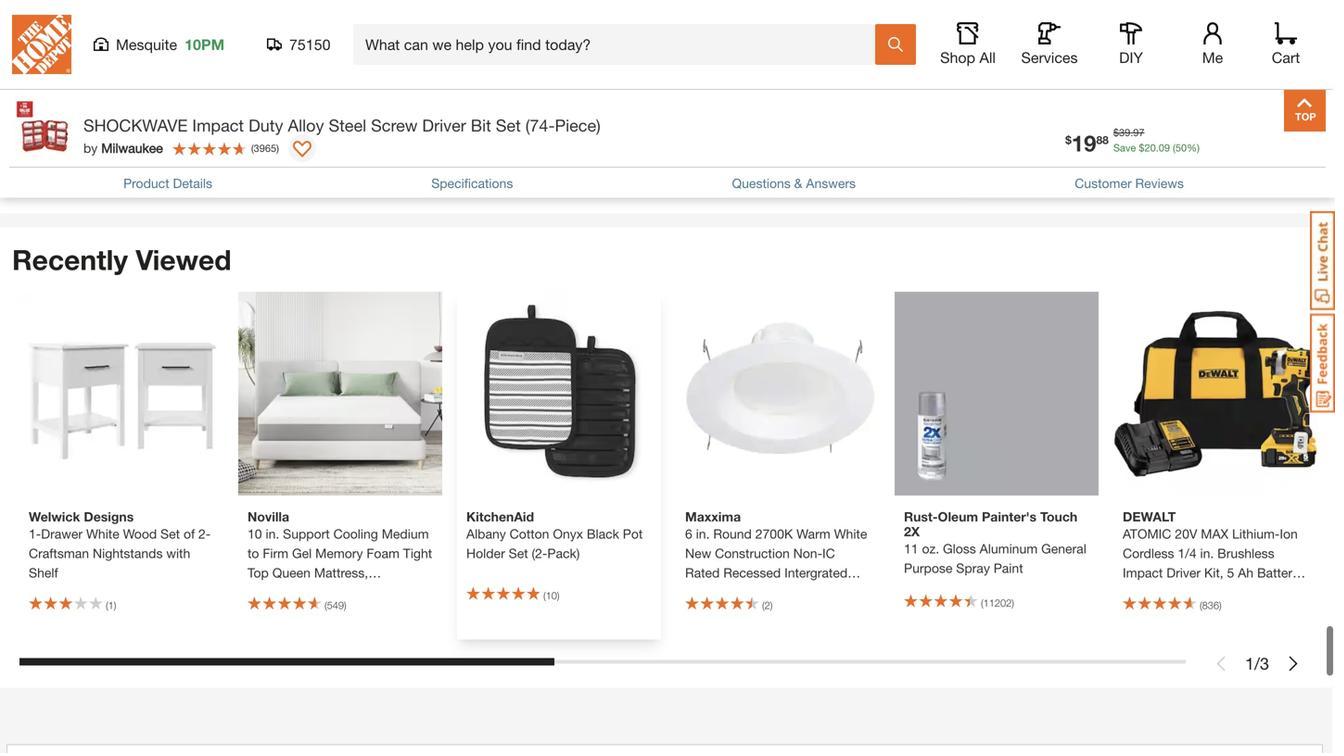 Task type: vqa. For each thing, say whether or not it's contained in the screenshot.


Task type: locate. For each thing, give the bounding box(es) containing it.
10 inside novilla 10 in. support cooling medium to firm gel memory foam tight top queen mattress, breathable and hypoallergenic
[[248, 527, 262, 542]]

1 inkzall from the left
[[65, 58, 101, 73]]

0 horizontal spatial milwaukee
[[29, 1, 95, 17]]

black oxide step drill bit set (10-piece) link
[[1123, 2, 1308, 56]]

2 permanent from the left
[[731, 77, 794, 92]]

)
[[1219, 82, 1222, 94], [276, 142, 279, 154], [557, 590, 560, 602], [1012, 598, 1014, 610], [114, 600, 116, 612], [344, 600, 346, 612], [770, 600, 773, 612], [1219, 600, 1222, 612]]

1 right the this is the first slide icon
[[1245, 654, 1255, 674]]

marker inside shockwave impact duty alloy steel screw driver bit set (45-piece) and (1) inkzall black jobsite permanent marker
[[798, 77, 839, 92]]

questions & answers
[[732, 176, 856, 191]]

alloy for shockwave impact duty alloy steel screw driver bit set (45-piece) and (1) inkzall black jobsite permanent marker
[[685, 38, 713, 53]]

10 up to at the left
[[248, 527, 262, 542]]

titanium
[[29, 38, 79, 53]]

2 jobsite from the left
[[685, 77, 728, 92]]

1 horizontal spatial in.
[[696, 527, 710, 542]]

alloy inside shockwave impact duty alloy steel screw driver bit set (45-piece) w/ shockwave right angle drill adapter
[[904, 38, 932, 53]]

drill right step
[[1227, 19, 1250, 34]]

3965
[[254, 142, 276, 154]]

kit,
[[1204, 566, 1224, 581]]

and left bag
[[1175, 585, 1197, 600]]

0 horizontal spatial alloy
[[288, 115, 324, 135]]

me button
[[1183, 22, 1243, 67]]

black left "pot"
[[587, 527, 619, 542]]

bit inside shockwave impact duty alloy steel screw driver bit set (45-piece) w/ shockwave right angle drill adapter
[[1046, 38, 1062, 53]]

$ 19 88
[[252, 122, 296, 148]]

97 left 45
[[64, 125, 77, 138]]

shockwave inside the milwaukee shockwave impact-duty titanium drill bit set (23-piece) and 1 inkzall black fine point jobsite permanent marker
[[29, 19, 110, 34]]

white inside maxxima 6 in. round 2700k warm white new construction non-ic rated recessed intergrated led kit
[[834, 527, 867, 542]]

screw inside shockwave impact duty alloy steel screw driver bit set (45-piece) and (1) inkzall black jobsite permanent marker
[[750, 38, 786, 53]]

inkzall
[[65, 58, 101, 73], [790, 58, 827, 73]]

1 horizontal spatial 97
[[101, 134, 113, 146]]

cordless
[[1123, 546, 1174, 562]]

black left fine
[[105, 58, 137, 73]]

of
[[184, 527, 195, 542]]

alloy for shockwave impact duty alloy steel screw driver bit set (74-piece)
[[288, 115, 324, 135]]

details
[[173, 176, 212, 191]]

driver inside shockwave impact duty alloy steel screw driver bit set (45-piece) w/ shockwave right angle drill adapter
[[1009, 38, 1043, 53]]

39
[[1119, 127, 1130, 139]]

feedback link image
[[1310, 313, 1335, 414]]

steel
[[341, 19, 370, 34], [717, 38, 746, 53], [936, 38, 965, 53], [329, 115, 366, 135]]

driver inside dewalt atomic 20v max lithium-ion cordless 1/4 in. brushless impact driver kit, 5 ah battery, charger, and bag
[[1167, 566, 1201, 581]]

2 horizontal spatial alloy
[[904, 38, 932, 53]]

set inside shockwave impact duty alloy steel screw driver bit set (45-piece) and (1) inkzall black jobsite permanent marker
[[847, 38, 866, 53]]

1 vertical spatial angle
[[938, 77, 971, 92]]

1 horizontal spatial 88
[[1096, 133, 1109, 146]]

88 inside $ 19 88
[[283, 125, 296, 138]]

2 inkzall from the left
[[790, 58, 827, 73]]

warm
[[797, 527, 831, 542]]

0 horizontal spatial 31
[[40, 122, 64, 148]]

) down nightstands
[[114, 600, 116, 612]]

. left the 49
[[1130, 127, 1133, 139]]

88 for $ 19 88 $ 39 . 97 save $ 20 . 09 ( 50 %)
[[1096, 133, 1109, 146]]

19
[[258, 122, 283, 148], [1072, 130, 1096, 156]]

97 for 31
[[101, 134, 113, 146]]

. left 50
[[1156, 142, 1159, 154]]

product
[[123, 176, 169, 191]]

0 horizontal spatial jobsite
[[29, 77, 71, 92]]

white down the designs
[[86, 527, 119, 542]]

97 right 39
[[1133, 127, 1145, 139]]

screw for shockwave impact duty alloy steel screw driver bit set (45-piece) w/ shockwave right angle drill adapter
[[969, 38, 1005, 53]]

impact up charger,
[[1123, 566, 1163, 581]]

in. for 6
[[696, 527, 710, 542]]

purpose
[[904, 561, 953, 576]]

permanent
[[75, 77, 138, 92], [731, 77, 794, 92]]

( for novilla 10 in. support cooling medium to firm gel memory foam tight top queen mattress, breathable and hypoallergenic
[[325, 600, 327, 612]]

shockwave impact duty alloy steel screw driver bit set (45-piece) and (1) inkzall black jobsite permanent marker link
[[685, 2, 871, 92]]

bit
[[1253, 19, 1269, 34], [108, 38, 124, 53], [292, 38, 307, 53], [828, 38, 843, 53], [1046, 38, 1062, 53], [466, 58, 482, 73], [471, 115, 491, 135]]

shockwave inside shockwave impact duty alloy steel screw driver bit set (45-piece) and (1) inkzall black jobsite permanent marker
[[685, 19, 766, 34]]

1 horizontal spatial 19
[[1072, 130, 1096, 156]]

spray
[[956, 561, 990, 576]]

0 horizontal spatial (45-
[[685, 58, 708, 73]]

10 for novilla
[[248, 527, 262, 542]]

1 horizontal spatial inkzall
[[790, 58, 827, 73]]

47
[[502, 125, 514, 138]]

. right by
[[98, 134, 101, 146]]

2 / from the top
[[1255, 654, 1260, 674]]

piece) inside shockwave impact duty alloy steel screw driver bit set (45-piece) and (1) inkzall black jobsite permanent marker
[[708, 58, 744, 73]]

0 horizontal spatial right
[[362, 38, 392, 53]]

( 10 )
[[543, 590, 560, 602]]

0 vertical spatial 10
[[248, 527, 262, 542]]

1 horizontal spatial alloy
[[685, 38, 713, 53]]

2 down recessed
[[765, 600, 770, 612]]

impact left $ 19 88
[[192, 115, 244, 135]]

customer reviews button
[[1075, 174, 1184, 193], [1075, 174, 1184, 193]]

88 left 39
[[1096, 133, 1109, 146]]

1 horizontal spatial 1
[[108, 600, 114, 612]]

0 horizontal spatial with
[[166, 546, 190, 562]]

1 vertical spatial 2
[[765, 600, 770, 612]]

with up '(25-'
[[334, 38, 358, 53]]

tight
[[403, 546, 432, 562]]

piece) inside metal, wood, masonry, straight shank metric drill and screw bit set (75-piece)
[[532, 58, 567, 73]]

31
[[40, 122, 64, 148], [477, 122, 502, 148]]

2 3 from the top
[[1260, 654, 1269, 674]]

duty inside shockwave impact duty alloy steel screw driver bit set (45-piece) w/ shockwave right angle drill adapter
[[1033, 19, 1059, 34]]

and left (1)
[[747, 58, 769, 73]]

black inside the milwaukee shockwave impact-duty titanium drill bit set (23-piece) and 1 inkzall black fine point jobsite permanent marker
[[105, 58, 137, 73]]

31 left by
[[40, 122, 64, 148]]

1 jobsite from the left
[[29, 77, 71, 92]]

pack)
[[547, 546, 580, 562]]

designs
[[84, 510, 134, 525]]

straight
[[603, 19, 649, 34]]

(45- left shop at the right
[[904, 58, 927, 73]]

97 right 45
[[101, 134, 113, 146]]

in. inside novilla 10 in. support cooling medium to firm gel memory foam tight top queen mattress, breathable and hypoallergenic
[[266, 527, 279, 542]]

drill inside the maxfit ultra steel drill and driving bit set with right angle attachment (25-piece)
[[374, 19, 396, 34]]

0 vertical spatial 1
[[54, 58, 61, 73]]

steel inside the maxfit ultra steel drill and driving bit set with right angle attachment (25-piece)
[[341, 19, 370, 34]]

alloy inside shockwave impact duty alloy steel screw driver bit set (45-piece) and (1) inkzall black jobsite permanent marker
[[685, 38, 713, 53]]

with
[[334, 38, 358, 53], [166, 546, 190, 562]]

1 vertical spatial 3
[[1260, 654, 1269, 674]]

reviews
[[1135, 176, 1184, 191]]

(45- for shockwave impact duty alloy steel screw driver bit set (45-piece) w/ shockwave right angle drill adapter
[[904, 58, 927, 73]]

drill down w/
[[975, 77, 997, 92]]

jobsite
[[29, 77, 71, 92], [685, 77, 728, 92]]

5
[[1227, 566, 1234, 581]]

1 horizontal spatial right
[[904, 77, 935, 92]]

1 marker from the left
[[142, 77, 182, 92]]

angle inside shockwave impact duty alloy steel screw driver bit set (45-piece) w/ shockwave right angle drill adapter
[[938, 77, 971, 92]]

19 for $ 19 88 $ 39 . 97 save $ 20 . 09 ( 50 %)
[[1072, 130, 1096, 156]]

and down the titanium
[[29, 58, 51, 73]]

0 horizontal spatial 97
[[64, 125, 77, 138]]

impact inside dewalt atomic 20v max lithium-ion cordless 1/4 in. brushless impact driver kit, 5 ah battery, charger, and bag
[[1123, 566, 1163, 581]]

( 11202 )
[[981, 598, 1014, 610]]

$ 31 97 $ 45 . 97
[[33, 122, 113, 148]]

1 vertical spatial 10
[[546, 590, 557, 602]]

in.
[[266, 527, 279, 542], [696, 527, 710, 542], [1200, 546, 1214, 562]]

angle left shank
[[396, 38, 429, 53]]

shockwave for shockwave impact duty alloy steel screw driver bit set (45-piece) and (1) inkzall black jobsite permanent marker
[[685, 19, 766, 34]]

$ inside $ 19 88
[[252, 125, 258, 138]]

1 horizontal spatial (45-
[[904, 58, 927, 73]]

0 vertical spatial /
[[1255, 180, 1260, 199]]

duty inside the milwaukee shockwave impact-duty titanium drill bit set (23-piece) and 1 inkzall black fine point jobsite permanent marker
[[159, 19, 186, 34]]

0 vertical spatial 2
[[1245, 180, 1255, 199]]

milwaukee up product
[[101, 140, 163, 156]]

questions & answers button
[[732, 174, 856, 193], [732, 174, 856, 193]]

6
[[685, 527, 692, 542]]

foam
[[367, 546, 400, 562]]

in. inside dewalt atomic 20v max lithium-ion cordless 1/4 in. brushless impact driver kit, 5 ah battery, charger, and bag
[[1200, 546, 1214, 562]]

0 horizontal spatial marker
[[142, 77, 182, 92]]

black right (1)
[[830, 58, 863, 73]]

(45- inside shockwave impact duty alloy steel screw driver bit set (45-piece) w/ shockwave right angle drill adapter
[[904, 58, 927, 73]]

$ 19 88 $ 39 . 97 save $ 20 . 09 ( 50 %)
[[1066, 127, 1200, 156]]

milwaukee up the titanium
[[29, 1, 95, 17]]

1 horizontal spatial with
[[334, 38, 358, 53]]

steel for shockwave impact duty alloy steel screw driver bit set (45-piece) and (1) inkzall black jobsite permanent marker
[[717, 38, 746, 53]]

permanent inside the milwaukee shockwave impact-duty titanium drill bit set (23-piece) and 1 inkzall black fine point jobsite permanent marker
[[75, 77, 138, 92]]

driver for shockwave impact duty alloy steel screw driver bit set (45-piece) w/ shockwave right angle drill adapter
[[1009, 38, 1043, 53]]

nightstands
[[93, 546, 163, 562]]

shank
[[466, 38, 503, 53]]

0 horizontal spatial permanent
[[75, 77, 138, 92]]

19 inside $ 19 88 $ 39 . 97 save $ 20 . 09 ( 50 %)
[[1072, 130, 1096, 156]]

1 3 from the top
[[1260, 180, 1269, 199]]

) down recessed
[[770, 600, 773, 612]]

drill right ultra
[[374, 19, 396, 34]]

with down of
[[166, 546, 190, 562]]

black up (10-
[[1123, 19, 1155, 34]]

) down paint
[[1012, 598, 1014, 610]]

inkzall down the titanium
[[65, 58, 101, 73]]

2 vertical spatial 1
[[1245, 654, 1255, 674]]

permanent up 45
[[75, 77, 138, 92]]

/ for 1
[[1255, 654, 1260, 674]]

0 vertical spatial angle
[[396, 38, 429, 53]]

0 vertical spatial with
[[334, 38, 358, 53]]

recessed
[[723, 566, 781, 581]]

steel inside shockwave impact duty alloy steel screw driver bit set (45-piece) w/ shockwave right angle drill adapter
[[936, 38, 965, 53]]

driver inside shockwave impact duty alloy steel screw driver bit set (45-piece) and (1) inkzall black jobsite permanent marker
[[790, 38, 824, 53]]

31 left (74-
[[477, 122, 502, 148]]

0 horizontal spatial white
[[86, 527, 119, 542]]

( for kitchenaid albany cotton onyx black pot holder set (2-pack)
[[543, 590, 546, 602]]

with inside the maxfit ultra steel drill and driving bit set with right angle attachment (25-piece)
[[334, 38, 358, 53]]

1 horizontal spatial .
[[1130, 127, 1133, 139]]

11202
[[983, 598, 1012, 610]]

88
[[283, 125, 296, 138], [1096, 133, 1109, 146]]

1 horizontal spatial angle
[[938, 77, 971, 92]]

(45- for shockwave impact duty alloy steel screw driver bit set (45-piece) and (1) inkzall black jobsite permanent marker
[[685, 58, 708, 73]]

2 white from the left
[[834, 527, 867, 542]]

2 right reviews
[[1245, 180, 1255, 199]]

( for welwick designs 1-drawer white wood set of 2- craftsman nightstands with shelf
[[106, 600, 108, 612]]

and inside shockwave impact duty alloy steel screw driver bit set (45-piece) and (1) inkzall black jobsite permanent marker
[[747, 58, 769, 73]]

screw for shockwave impact duty alloy steel screw driver bit set (74-piece)
[[371, 115, 418, 135]]

and down mattress,
[[314, 585, 336, 600]]

breathable
[[248, 585, 310, 600]]

product details button
[[123, 174, 212, 193], [123, 174, 212, 193]]

questions
[[732, 176, 791, 191]]

maxxima
[[685, 510, 741, 525]]

medium
[[382, 527, 429, 542]]

touch
[[1040, 510, 1078, 525]]

0 horizontal spatial .
[[98, 134, 101, 146]]

marker inside the milwaukee shockwave impact-duty titanium drill bit set (23-piece) and 1 inkzall black fine point jobsite permanent marker
[[142, 77, 182, 92]]

97 inside $ 19 88 $ 39 . 97 save $ 20 . 09 ( 50 %)
[[1133, 127, 1145, 139]]

2 marker from the left
[[798, 77, 839, 92]]

.
[[1130, 127, 1133, 139], [98, 134, 101, 146], [1156, 142, 1159, 154]]

driver for shockwave impact duty alloy steel screw driver bit set (45-piece) and (1) inkzall black jobsite permanent marker
[[790, 38, 824, 53]]

shockwave for shockwave impact duty alloy steel screw driver bit set (45-piece) w/ shockwave right angle drill adapter
[[904, 19, 985, 34]]

impact for shockwave impact duty alloy steel screw driver bit set (74-piece)
[[192, 115, 244, 135]]

duty inside shockwave impact duty alloy steel screw driver bit set (45-piece) and (1) inkzall black jobsite permanent marker
[[814, 19, 841, 34]]

bit inside the black oxide step drill bit set (10-piece)
[[1253, 19, 1269, 34]]

inkzall inside shockwave impact duty alloy steel screw driver bit set (45-piece) and (1) inkzall black jobsite permanent marker
[[790, 58, 827, 73]]

and left metal,
[[400, 19, 421, 34]]

( 470 )
[[1200, 82, 1222, 94]]

set inside shockwave impact duty alloy steel screw driver bit set (45-piece) w/ shockwave right angle drill adapter
[[1066, 38, 1085, 53]]

oz.
[[922, 542, 939, 557]]

(45- inside shockwave impact duty alloy steel screw driver bit set (45-piece) and (1) inkzall black jobsite permanent marker
[[685, 58, 708, 73]]

0 horizontal spatial 19
[[258, 122, 283, 148]]

impact inside shockwave impact duty alloy steel screw driver bit set (45-piece) and (1) inkzall black jobsite permanent marker
[[770, 19, 810, 34]]

novilla 10 in. support cooling medium to firm gel memory foam tight top queen mattress, breathable and hypoallergenic
[[248, 510, 432, 600]]

1 horizontal spatial 10
[[546, 590, 557, 602]]

1 horizontal spatial 31
[[477, 122, 502, 148]]

) left the display image
[[276, 142, 279, 154]]

0 horizontal spatial 1
[[54, 58, 61, 73]]

1 (45- from the left
[[685, 58, 708, 73]]

1 horizontal spatial permanent
[[731, 77, 794, 92]]

in. right 1/4
[[1200, 546, 1214, 562]]

19 left save at the right of page
[[1072, 130, 1096, 156]]

0 horizontal spatial 10
[[248, 527, 262, 542]]

(75-
[[509, 58, 532, 73]]

836
[[1202, 600, 1219, 612]]

1 vertical spatial right
[[904, 77, 935, 92]]

metal, wood, masonry, straight shank metric drill and screw bit set (75-piece)
[[466, 19, 649, 73]]

diy
[[1119, 49, 1143, 66]]

1 horizontal spatial marker
[[798, 77, 839, 92]]

2 (45- from the left
[[904, 58, 927, 73]]

white up ic
[[834, 527, 867, 542]]

mesquite
[[116, 36, 177, 53]]

driver
[[790, 38, 824, 53], [1009, 38, 1043, 53], [422, 115, 466, 135], [1167, 566, 1201, 581]]

0 horizontal spatial angle
[[396, 38, 429, 53]]

1 permanent from the left
[[75, 77, 138, 92]]

set inside the maxfit ultra steel drill and driving bit set with right angle attachment (25-piece)
[[311, 38, 331, 53]]

1 horizontal spatial milwaukee
[[101, 140, 163, 156]]

1 white from the left
[[86, 527, 119, 542]]

right inside shockwave impact duty alloy steel screw driver bit set (45-piece) w/ shockwave right angle drill adapter
[[904, 77, 935, 92]]

services button
[[1020, 22, 1079, 67]]

bag
[[1201, 585, 1224, 600]]

in. right 6
[[696, 527, 710, 542]]

88 up the display image
[[283, 125, 296, 138]]

10 down (2-
[[546, 590, 557, 602]]

set inside the milwaukee shockwave impact-duty titanium drill bit set (23-piece) and 1 inkzall black fine point jobsite permanent marker
[[127, 38, 147, 53]]

1 horizontal spatial jobsite
[[685, 77, 728, 92]]

in. down novilla
[[266, 527, 279, 542]]

ion
[[1280, 527, 1298, 542]]

black inside shockwave impact duty alloy steel screw driver bit set (45-piece) and (1) inkzall black jobsite permanent marker
[[830, 58, 863, 73]]

answers
[[806, 176, 856, 191]]

1 vertical spatial with
[[166, 546, 190, 562]]

and inside dewalt atomic 20v max lithium-ion cordless 1/4 in. brushless impact driver kit, 5 ah battery, charger, and bag
[[1175, 585, 1197, 600]]

specifications button
[[431, 174, 513, 193], [431, 174, 513, 193]]

milwaukee shockwave impact-duty titanium drill bit set (23-piece) and 1 inkzall black fine point jobsite permanent marker
[[29, 1, 209, 92]]

white inside welwick designs 1-drawer white wood set of 2- craftsman nightstands with shelf
[[86, 527, 119, 542]]

impact up (1)
[[770, 19, 810, 34]]

2 horizontal spatial in.
[[1200, 546, 1214, 562]]

gel
[[292, 546, 312, 562]]

1 horizontal spatial 2
[[1245, 180, 1255, 199]]

in. inside maxxima 6 in. round 2700k warm white new construction non-ic rated recessed intergrated led kit
[[696, 527, 710, 542]]

inkzall right (1)
[[790, 58, 827, 73]]

holder
[[466, 546, 505, 562]]

black inside kitchenaid albany cotton onyx black pot holder set (2-pack)
[[587, 527, 619, 542]]

1
[[54, 58, 61, 73], [108, 600, 114, 612], [1245, 654, 1255, 674]]

0 vertical spatial right
[[362, 38, 392, 53]]

rated
[[685, 566, 720, 581]]

metal, wood, masonry, straight shank metric drill and screw bit set (75-piece) link
[[466, 2, 652, 75]]

right inside the maxfit ultra steel drill and driving bit set with right angle attachment (25-piece)
[[362, 38, 392, 53]]

0 horizontal spatial 88
[[283, 125, 296, 138]]

2 horizontal spatial 1
[[1245, 654, 1255, 674]]

. inside "$ 31 97 $ 45 . 97"
[[98, 134, 101, 146]]

88 inside $ 19 88 $ 39 . 97 save $ 20 . 09 ( 50 %)
[[1096, 133, 1109, 146]]

live chat image
[[1310, 211, 1335, 311]]

0 horizontal spatial 2
[[765, 600, 770, 612]]

0 vertical spatial milwaukee
[[29, 1, 95, 17]]

angle down shop at the right
[[938, 77, 971, 92]]

this is the first slide image
[[1214, 657, 1229, 672]]

steel inside shockwave impact duty alloy steel screw driver bit set (45-piece) and (1) inkzall black jobsite permanent marker
[[717, 38, 746, 53]]

with inside welwick designs 1-drawer white wood set of 2- craftsman nightstands with shelf
[[166, 546, 190, 562]]

19 left the display image
[[258, 122, 283, 148]]

) down kit,
[[1219, 600, 1222, 612]]

in. for 10
[[266, 527, 279, 542]]

alloy
[[685, 38, 713, 53], [904, 38, 932, 53], [288, 115, 324, 135]]

1 down nightstands
[[108, 600, 114, 612]]

) down mattress,
[[344, 600, 346, 612]]

screw inside shockwave impact duty alloy steel screw driver bit set (45-piece) w/ shockwave right angle drill adapter
[[969, 38, 1005, 53]]

1 / from the top
[[1255, 180, 1260, 199]]

impact up all
[[989, 19, 1029, 34]]

) down pack)
[[557, 590, 560, 602]]

0 vertical spatial 3
[[1260, 180, 1269, 199]]

(45- left (1)
[[685, 58, 708, 73]]

impact inside shockwave impact duty alloy steel screw driver bit set (45-piece) w/ shockwave right angle drill adapter
[[989, 19, 1029, 34]]

me
[[1202, 49, 1223, 66]]

1 down the titanium
[[54, 58, 61, 73]]

3 for 1 / 3
[[1260, 654, 1269, 674]]

drawer
[[41, 527, 83, 542]]

1 horizontal spatial white
[[834, 527, 867, 542]]

drill down the masonry,
[[547, 38, 569, 53]]

0 horizontal spatial in.
[[266, 527, 279, 542]]

drill right the titanium
[[82, 38, 104, 53]]

1 31 from the left
[[40, 122, 64, 148]]

drill inside the black oxide step drill bit set (10-piece)
[[1227, 19, 1250, 34]]

and down the masonry,
[[572, 38, 594, 53]]

2 31 from the left
[[477, 122, 502, 148]]

0 horizontal spatial inkzall
[[65, 58, 101, 73]]

2 horizontal spatial 97
[[1133, 127, 1145, 139]]

piece) inside shockwave impact duty alloy steel screw driver bit set (45-piece) w/ shockwave right angle drill adapter
[[927, 58, 962, 73]]

1 vertical spatial /
[[1255, 654, 1260, 674]]

permanent down (1)
[[731, 77, 794, 92]]

wood,
[[506, 19, 543, 34]]

drill inside shockwave impact duty alloy steel screw driver bit set (45-piece) w/ shockwave right angle drill adapter
[[975, 77, 997, 92]]

piece) inside the black oxide step drill bit set (10-piece)
[[1146, 38, 1181, 53]]

rust-oleum painter's touch 2x 11 oz. gloss aluminum general purpose spray paint
[[904, 510, 1087, 576]]

non-
[[793, 546, 823, 562]]



Task type: describe. For each thing, give the bounding box(es) containing it.
impact-
[[113, 19, 159, 34]]

. for 19
[[1130, 127, 1133, 139]]

rust-
[[904, 510, 938, 525]]

1-
[[29, 527, 41, 542]]

(25-
[[318, 58, 341, 73]]

support
[[283, 527, 330, 542]]

19 for $ 19 88
[[258, 122, 283, 148]]

driving
[[248, 38, 288, 53]]

&
[[794, 176, 803, 191]]

cotton
[[510, 527, 549, 542]]

( 2 )
[[762, 600, 773, 612]]

1/4
[[1178, 546, 1197, 562]]

albany cotton onyx black pot holder set (2-pack) image
[[457, 292, 661, 496]]

$ inside $ 49
[[1128, 125, 1134, 138]]

charger,
[[1123, 585, 1172, 600]]

31 for $ 31 47
[[477, 122, 502, 148]]

wood
[[123, 527, 157, 542]]

31 for $ 31 97 $ 45 . 97
[[40, 122, 64, 148]]

piece) inside the milwaukee shockwave impact-duty titanium drill bit set (23-piece) and 1 inkzall black fine point jobsite permanent marker
[[173, 38, 209, 53]]

brushless
[[1218, 546, 1275, 562]]

permanent inside shockwave impact duty alloy steel screw driver bit set (45-piece) and (1) inkzall black jobsite permanent marker
[[731, 77, 794, 92]]

$ 31 47
[[471, 122, 514, 148]]

drill inside metal, wood, masonry, straight shank metric drill and screw bit set (75-piece)
[[547, 38, 569, 53]]

What can we help you find today? search field
[[365, 25, 874, 64]]

novilla
[[248, 510, 289, 525]]

alloy for shockwave impact duty alloy steel screw driver bit set (45-piece) w/ shockwave right angle drill adapter
[[904, 38, 932, 53]]

maxfit
[[248, 19, 293, 34]]

bit inside metal, wood, masonry, straight shank metric drill and screw bit set (75-piece)
[[466, 58, 482, 73]]

(74-
[[526, 115, 555, 135]]

470
[[1202, 82, 1219, 94]]

firm
[[263, 546, 288, 562]]

1 / 3
[[1245, 654, 1269, 674]]

dewalt
[[1123, 510, 1176, 525]]

mattress,
[[314, 566, 368, 581]]

set inside the black oxide step drill bit set (10-piece)
[[1273, 19, 1292, 34]]

jobsite inside the milwaukee shockwave impact-duty titanium drill bit set (23-piece) and 1 inkzall black fine point jobsite permanent marker
[[29, 77, 71, 92]]

) for novilla 10 in. support cooling medium to firm gel memory foam tight top queen mattress, breathable and hypoallergenic
[[344, 600, 346, 612]]

1 vertical spatial milwaukee
[[101, 140, 163, 156]]

duty for shockwave impact duty alloy steel screw driver bit set (45-piece) w/ shockwave right angle drill adapter
[[1033, 19, 1059, 34]]

$ 49
[[1128, 122, 1158, 148]]

09
[[1159, 142, 1170, 154]]

angle inside the maxfit ultra steel drill and driving bit set with right angle attachment (25-piece)
[[396, 38, 429, 53]]

lithium-
[[1232, 527, 1280, 542]]

shelf
[[29, 566, 58, 581]]

by milwaukee
[[83, 140, 163, 156]]

97 for 19
[[1133, 127, 1145, 139]]

metal,
[[466, 19, 502, 34]]

steel for shockwave impact duty alloy steel screw driver bit set (45-piece) w/ shockwave right angle drill adapter
[[936, 38, 965, 53]]

10 in. support cooling medium to firm gel memory foam tight top queen mattress, breathable and hypoallergenic image
[[238, 292, 442, 496]]

11
[[904, 542, 919, 557]]

and inside the milwaukee shockwave impact-duty titanium drill bit set (23-piece) and 1 inkzall black fine point jobsite permanent marker
[[29, 58, 51, 73]]

set inside kitchenaid albany cotton onyx black pot holder set (2-pack)
[[509, 546, 528, 562]]

oleum
[[938, 510, 978, 525]]

welwick designs 1-drawer white wood set of 2- craftsman nightstands with shelf
[[29, 510, 211, 581]]

shockwave impact duty alloy steel screw driver bit set (45-piece) and (1) inkzall black jobsite permanent marker
[[685, 19, 866, 92]]

milwaukee inside the milwaukee shockwave impact-duty titanium drill bit set (23-piece) and 1 inkzall black fine point jobsite permanent marker
[[29, 1, 95, 17]]

kit
[[713, 585, 729, 600]]

1-drawer white wood set of 2-craftsman nightstands with shelf image
[[19, 292, 223, 496]]

( for rust-oleum painter's touch 2x 11 oz. gloss aluminum general purpose spray paint
[[981, 598, 983, 610]]

set inside metal, wood, masonry, straight shank metric drill and screw bit set (75-piece)
[[486, 58, 505, 73]]

bit inside the maxfit ultra steel drill and driving bit set with right angle attachment (25-piece)
[[292, 38, 307, 53]]

atomic 20v max lithium-ion cordless 1/4 in. brushless impact driver kit, 5 ah battery, charger, and bag image
[[1114, 292, 1318, 496]]

shop
[[940, 49, 975, 66]]

2-
[[198, 527, 211, 542]]

max
[[1201, 527, 1229, 542]]

2 horizontal spatial .
[[1156, 142, 1159, 154]]

( for maxxima 6 in. round 2700k warm white new construction non-ic rated recessed intergrated led kit
[[762, 600, 765, 612]]

shockwave for shockwave impact duty alloy steel screw driver bit set (74-piece)
[[83, 115, 188, 135]]

impact for shockwave impact duty alloy steel screw driver bit set (45-piece) and (1) inkzall black jobsite permanent marker
[[770, 19, 810, 34]]

construction
[[715, 546, 790, 562]]

screw for shockwave impact duty alloy steel screw driver bit set (45-piece) and (1) inkzall black jobsite permanent marker
[[750, 38, 786, 53]]

kitchenaid albany cotton onyx black pot holder set (2-pack)
[[466, 510, 643, 562]]

by
[[83, 140, 98, 156]]

1 inside the milwaukee shockwave impact-duty titanium drill bit set (23-piece) and 1 inkzall black fine point jobsite permanent marker
[[54, 58, 61, 73]]

( 1 )
[[106, 600, 116, 612]]

( 836 )
[[1200, 600, 1222, 612]]

fine
[[141, 58, 166, 73]]

duty for shockwave impact duty alloy steel screw driver bit set (45-piece) and (1) inkzall black jobsite permanent marker
[[814, 19, 841, 34]]

battery,
[[1257, 566, 1302, 581]]

screw inside metal, wood, masonry, straight shank metric drill and screw bit set (75-piece)
[[598, 38, 634, 53]]

1 vertical spatial 1
[[108, 600, 114, 612]]

(1)
[[773, 58, 787, 73]]

2700k
[[755, 527, 793, 542]]

. for 31
[[98, 134, 101, 146]]

aluminum
[[980, 542, 1038, 557]]

jobsite inside shockwave impact duty alloy steel screw driver bit set (45-piece) and (1) inkzall black jobsite permanent marker
[[685, 77, 728, 92]]

) for maxxima 6 in. round 2700k warm white new construction non-ic rated recessed intergrated led kit
[[770, 600, 773, 612]]

bit inside shockwave impact duty alloy steel screw driver bit set (45-piece) and (1) inkzall black jobsite permanent marker
[[828, 38, 843, 53]]

ic
[[823, 546, 835, 562]]

viewed
[[136, 243, 231, 276]]

customer
[[1075, 176, 1132, 191]]

duty for shockwave impact duty alloy steel screw driver bit set (74-piece)
[[249, 115, 283, 135]]

top button
[[1284, 90, 1326, 132]]

3 for 2 / 3
[[1260, 180, 1269, 199]]

pot
[[623, 527, 643, 542]]

gloss
[[943, 542, 976, 557]]

/ for 2
[[1255, 180, 1260, 199]]

all
[[980, 49, 996, 66]]

11 oz. gloss aluminum general purpose spray paint image
[[895, 292, 1099, 496]]

intergrated
[[785, 566, 848, 581]]

10 for (
[[546, 590, 557, 602]]

bit inside the milwaukee shockwave impact-duty titanium drill bit set (23-piece) and 1 inkzall black fine point jobsite permanent marker
[[108, 38, 124, 53]]

and inside metal, wood, masonry, straight shank metric drill and screw bit set (75-piece)
[[572, 38, 594, 53]]

) for rust-oleum painter's touch 2x 11 oz. gloss aluminum general purpose spray paint
[[1012, 598, 1014, 610]]

piece) inside the maxfit ultra steel drill and driving bit set with right angle attachment (25-piece)
[[341, 58, 377, 73]]

88 for $ 19 88
[[283, 125, 296, 138]]

black inside the black oxide step drill bit set (10-piece)
[[1123, 19, 1155, 34]]

6 in. round 2700k warm white new construction non-ic rated recessed intergrated led kit image
[[676, 292, 880, 496]]

display image
[[293, 141, 312, 159]]

and inside novilla 10 in. support cooling medium to firm gel memory foam tight top queen mattress, breathable and hypoallergenic
[[314, 585, 336, 600]]

diy button
[[1102, 22, 1161, 67]]

) down me
[[1219, 82, 1222, 94]]

( inside $ 19 88 $ 39 . 97 save $ 20 . 09 ( 50 %)
[[1173, 142, 1176, 154]]

shockwave impact duty alloy steel screw driver bit set (45-piece) w/ shockwave right angle drill adapter
[[904, 19, 1085, 92]]

onyx
[[553, 527, 583, 542]]

impact for shockwave impact duty alloy steel screw driver bit set (45-piece) w/ shockwave right angle drill adapter
[[989, 19, 1029, 34]]

save
[[1113, 142, 1136, 154]]

drill inside the milwaukee shockwave impact-duty titanium drill bit set (23-piece) and 1 inkzall black fine point jobsite permanent marker
[[82, 38, 104, 53]]

next slide image
[[1286, 657, 1301, 672]]

customer reviews
[[1075, 176, 1184, 191]]

dewalt atomic 20v max lithium-ion cordless 1/4 in. brushless impact driver kit, 5 ah battery, charger, and bag
[[1123, 510, 1302, 600]]

) for kitchenaid albany cotton onyx black pot holder set (2-pack)
[[557, 590, 560, 602]]

( for dewalt atomic 20v max lithium-ion cordless 1/4 in. brushless impact driver kit, 5 ah battery, charger, and bag
[[1200, 600, 1202, 612]]

shop all button
[[938, 22, 998, 67]]

led
[[685, 585, 710, 600]]

) for welwick designs 1-drawer white wood set of 2- craftsman nightstands with shelf
[[114, 600, 116, 612]]

and inside the maxfit ultra steel drill and driving bit set with right angle attachment (25-piece)
[[400, 19, 421, 34]]

steel for shockwave impact duty alloy steel screw driver bit set (74-piece)
[[329, 115, 366, 135]]

ultra
[[297, 19, 337, 34]]

driver for shockwave impact duty alloy steel screw driver bit set (74-piece)
[[422, 115, 466, 135]]

$ inside $ 31 47
[[471, 125, 477, 138]]

75150
[[289, 36, 331, 53]]

) for dewalt atomic 20v max lithium-ion cordless 1/4 in. brushless impact driver kit, 5 ah battery, charger, and bag
[[1219, 600, 1222, 612]]

inkzall inside the milwaukee shockwave impact-duty titanium drill bit set (23-piece) and 1 inkzall black fine point jobsite permanent marker
[[65, 58, 101, 73]]

set inside welwick designs 1-drawer white wood set of 2- craftsman nightstands with shelf
[[160, 527, 180, 542]]

painter's
[[982, 510, 1037, 525]]

the home depot logo image
[[12, 15, 71, 74]]

maxfit ultra steel drill and driving bit set with right angle attachment (25-piece) link
[[248, 2, 433, 75]]

49
[[1134, 122, 1158, 148]]

maxfit ultra steel drill and driving bit set with right angle attachment (25-piece)
[[248, 19, 429, 73]]

product image image
[[14, 99, 74, 159]]

memory
[[315, 546, 363, 562]]



